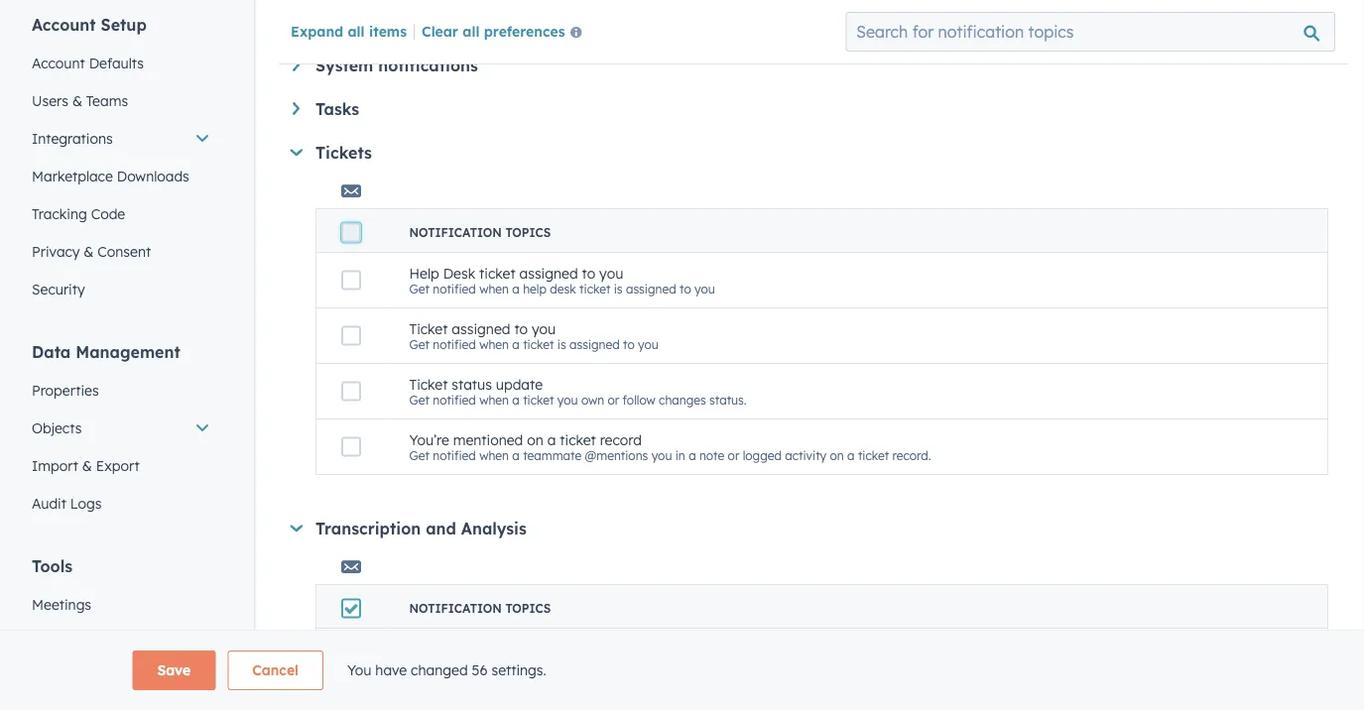 Task type: vqa. For each thing, say whether or not it's contained in the screenshot.
LIFECYCLE
no



Task type: locate. For each thing, give the bounding box(es) containing it.
& for export
[[82, 458, 92, 475]]

0 horizontal spatial on
[[527, 431, 544, 448]]

& for teams
[[72, 92, 82, 110]]

2 notified from the top
[[433, 337, 476, 352]]

when
[[480, 282, 509, 297], [480, 337, 509, 352], [480, 393, 509, 408], [480, 448, 509, 463], [480, 658, 509, 673]]

notification topics
[[409, 225, 551, 240], [409, 602, 551, 616]]

2 vertical spatial is
[[580, 658, 589, 673]]

settings.
[[492, 662, 547, 679]]

1 vertical spatial caret image
[[290, 149, 303, 156]]

notification topics up desk
[[409, 225, 551, 240]]

assigned up ticket status update get notified when a ticket you own or follow changes status.
[[570, 337, 620, 352]]

ticket
[[480, 264, 516, 282], [580, 282, 611, 297], [523, 337, 554, 352], [523, 393, 554, 408], [560, 431, 596, 448], [859, 448, 890, 463]]

notified up status at the left bottom of the page
[[433, 337, 476, 352]]

4 notified from the top
[[433, 448, 476, 463]]

caret image inside transcription and analysis dropdown button
[[290, 525, 303, 532]]

4 when from the top
[[480, 448, 509, 463]]

is right the desk
[[614, 282, 623, 297]]

on right the mentioned
[[527, 431, 544, 448]]

audit logs link
[[20, 485, 222, 523]]

notified inside the help desk ticket assigned to you get notified when a help desk ticket is assigned to you
[[433, 282, 476, 297]]

1 when from the top
[[480, 282, 509, 297]]

ticket up update
[[523, 337, 554, 352]]

tracking
[[32, 205, 87, 223]]

when up the mentioned
[[480, 393, 509, 408]]

notified up you're
[[433, 393, 476, 408]]

users & teams
[[32, 92, 128, 110]]

0 vertical spatial notification
[[409, 225, 502, 240]]

get right 'have'
[[409, 658, 430, 673]]

recording
[[523, 658, 577, 673]]

a
[[513, 282, 520, 297], [513, 337, 520, 352], [513, 393, 520, 408], [548, 431, 556, 448], [513, 448, 520, 463], [689, 448, 696, 463], [848, 448, 855, 463], [513, 658, 520, 673]]

save button
[[133, 651, 216, 691]]

0 horizontal spatial or
[[608, 393, 620, 408]]

activity
[[785, 448, 827, 463]]

notification
[[409, 225, 502, 240], [409, 602, 502, 616]]

2 ticket from the top
[[409, 375, 448, 393]]

marketplace downloads
[[32, 168, 189, 185]]

mentioned
[[453, 431, 523, 448]]

all left items
[[348, 22, 365, 39]]

desk
[[550, 282, 576, 297]]

you
[[600, 264, 624, 282], [695, 282, 715, 297], [532, 320, 556, 337], [638, 337, 659, 352], [558, 393, 578, 408], [652, 448, 672, 463], [661, 658, 681, 673]]

notified inside you're mentioned on a ticket record get notified when a teammate @mentions you in a note or logged activity on a ticket record.
[[433, 448, 476, 463]]

management
[[76, 342, 180, 362]]

notification topics for tickets
[[409, 225, 551, 240]]

3 when from the top
[[480, 393, 509, 408]]

1 account from the top
[[32, 15, 96, 35]]

1 horizontal spatial or
[[728, 448, 740, 463]]

meetings
[[32, 597, 91, 614]]

3 notified from the top
[[433, 393, 476, 408]]

get up you're
[[409, 393, 430, 408]]

& inside data management element
[[82, 458, 92, 475]]

2 when from the top
[[480, 337, 509, 352]]

when right desk
[[480, 282, 509, 297]]

when inside ticket assigned to you get notified when a ticket is assigned to you
[[480, 337, 509, 352]]

data management element
[[20, 341, 222, 523]]

& left export on the left of page
[[82, 458, 92, 475]]

account up users
[[32, 55, 85, 72]]

topics up get notified when a recording is shared with you
[[506, 602, 551, 616]]

0 vertical spatial account
[[32, 15, 96, 35]]

import & export
[[32, 458, 140, 475]]

1 all from the left
[[348, 22, 365, 39]]

ticket for ticket status update
[[409, 375, 448, 393]]

account inside account defaults link
[[32, 55, 85, 72]]

account for account setup
[[32, 15, 96, 35]]

0 vertical spatial topics
[[506, 225, 551, 240]]

caret image inside tasks dropdown button
[[293, 102, 300, 115]]

a right activity
[[848, 448, 855, 463]]

assigned up status at the left bottom of the page
[[452, 320, 511, 337]]

1 vertical spatial topics
[[506, 602, 551, 616]]

export
[[96, 458, 140, 475]]

ticket right desk
[[480, 264, 516, 282]]

is up ticket status update get notified when a ticket you own or follow changes status.
[[558, 337, 566, 352]]

1 vertical spatial &
[[84, 243, 94, 261]]

marketplace downloads link
[[20, 158, 222, 196]]

is inside ticket assigned to you get notified when a ticket is assigned to you
[[558, 337, 566, 352]]

ticket inside ticket assigned to you get notified when a ticket is assigned to you
[[409, 320, 448, 337]]

with
[[634, 658, 657, 673]]

changes
[[659, 393, 706, 408]]

2 vertical spatial &
[[82, 458, 92, 475]]

a left help
[[513, 282, 520, 297]]

0 vertical spatial caret image
[[293, 59, 300, 71]]

caret image down expand
[[293, 59, 300, 71]]

or inside ticket status update get notified when a ticket you own or follow changes status.
[[608, 393, 620, 408]]

ticket assigned to you get notified when a ticket is assigned to you
[[409, 320, 659, 352]]

or right own
[[608, 393, 620, 408]]

2 topics from the top
[[506, 602, 551, 616]]

help desk ticket assigned to you get notified when a help desk ticket is assigned to you
[[409, 264, 715, 297]]

caret image for transcription
[[290, 525, 303, 532]]

when right the changed in the bottom left of the page
[[480, 658, 509, 673]]

caret image inside 'tickets' dropdown button
[[290, 149, 303, 156]]

account
[[32, 15, 96, 35], [32, 55, 85, 72]]

0 horizontal spatial is
[[558, 337, 566, 352]]

you inside ticket status update get notified when a ticket you own or follow changes status.
[[558, 393, 578, 408]]

&
[[72, 92, 82, 110], [84, 243, 94, 261], [82, 458, 92, 475]]

on right activity
[[830, 448, 844, 463]]

all right "clear"
[[463, 22, 480, 39]]

1 vertical spatial ticket
[[409, 375, 448, 393]]

notification up desk
[[409, 225, 502, 240]]

2 notification topics from the top
[[409, 602, 551, 616]]

preferences
[[484, 22, 565, 39]]

notifications
[[378, 56, 478, 75]]

tools
[[32, 557, 73, 577]]

marketplace
[[32, 168, 113, 185]]

2 horizontal spatial is
[[614, 282, 623, 297]]

ticket inside ticket status update get notified when a ticket you own or follow changes status.
[[409, 375, 448, 393]]

get left desk
[[409, 282, 430, 297]]

assigned up ticket assigned to you get notified when a ticket is assigned to you
[[520, 264, 578, 282]]

1 get from the top
[[409, 282, 430, 297]]

& right privacy at the top of page
[[84, 243, 94, 261]]

0 horizontal spatial all
[[348, 22, 365, 39]]

system notifications button
[[293, 56, 1329, 75]]

tickets
[[316, 143, 372, 163]]

a up update
[[513, 337, 520, 352]]

or right note
[[728, 448, 740, 463]]

1 notification topics from the top
[[409, 225, 551, 240]]

& right users
[[72, 92, 82, 110]]

notified right 'have'
[[433, 658, 476, 673]]

0 vertical spatial ticket
[[409, 320, 448, 337]]

is
[[614, 282, 623, 297], [558, 337, 566, 352], [580, 658, 589, 673]]

2 get from the top
[[409, 337, 430, 352]]

3 get from the top
[[409, 393, 430, 408]]

all for expand
[[348, 22, 365, 39]]

1 notified from the top
[[433, 282, 476, 297]]

5 get from the top
[[409, 658, 430, 673]]

caret image for tasks
[[293, 102, 300, 115]]

defaults
[[89, 55, 144, 72]]

clear all preferences button
[[422, 21, 590, 44]]

1 horizontal spatial all
[[463, 22, 480, 39]]

1 ticket from the top
[[409, 320, 448, 337]]

ticket
[[409, 320, 448, 337], [409, 375, 448, 393]]

notification up you have changed 56 settings.
[[409, 602, 502, 616]]

to
[[582, 264, 596, 282], [680, 282, 692, 297], [515, 320, 528, 337], [623, 337, 635, 352]]

tickets button
[[290, 143, 1329, 163]]

a inside the help desk ticket assigned to you get notified when a help desk ticket is assigned to you
[[513, 282, 520, 297]]

Search for notification topics search field
[[846, 12, 1336, 52]]

expand all items
[[291, 22, 407, 39]]

1 vertical spatial is
[[558, 337, 566, 352]]

ticket for ticket assigned to you
[[409, 320, 448, 337]]

get
[[409, 282, 430, 297], [409, 337, 430, 352], [409, 393, 430, 408], [409, 448, 430, 463], [409, 658, 430, 673]]

1 notification from the top
[[409, 225, 502, 240]]

transcription and analysis button
[[290, 519, 1329, 539]]

1 topics from the top
[[506, 225, 551, 240]]

0 vertical spatial or
[[608, 393, 620, 408]]

notified left help
[[433, 282, 476, 297]]

clear
[[422, 22, 459, 39]]

1 vertical spatial caret image
[[290, 525, 303, 532]]

2 all from the left
[[463, 22, 480, 39]]

1 vertical spatial notification topics
[[409, 602, 551, 616]]

is inside the help desk ticket assigned to you get notified when a help desk ticket is assigned to you
[[614, 282, 623, 297]]

ticket left status at the left bottom of the page
[[409, 375, 448, 393]]

when up status at the left bottom of the page
[[480, 337, 509, 352]]

2 notification from the top
[[409, 602, 502, 616]]

assigned
[[520, 264, 578, 282], [626, 282, 677, 297], [452, 320, 511, 337], [570, 337, 620, 352]]

1 horizontal spatial on
[[830, 448, 844, 463]]

4 get from the top
[[409, 448, 430, 463]]

caret image left transcription
[[290, 525, 303, 532]]

caret image left tickets
[[290, 149, 303, 156]]

caret image inside system notifications dropdown button
[[293, 59, 300, 71]]

notification topics up 56
[[409, 602, 551, 616]]

caret image
[[293, 102, 300, 115], [290, 149, 303, 156]]

topics up help
[[506, 225, 551, 240]]

tools element
[[20, 556, 222, 711]]

caret image
[[293, 59, 300, 71], [290, 525, 303, 532]]

notified down status at the left bottom of the page
[[433, 448, 476, 463]]

0 vertical spatial notification topics
[[409, 225, 551, 240]]

import & export link
[[20, 448, 222, 485]]

when left the teammate
[[480, 448, 509, 463]]

in
[[676, 448, 686, 463]]

logged
[[743, 448, 782, 463]]

1 vertical spatial or
[[728, 448, 740, 463]]

update
[[496, 375, 543, 393]]

help
[[409, 264, 439, 282]]

expand all items button
[[291, 22, 407, 39]]

status.
[[710, 393, 747, 408]]

0 vertical spatial caret image
[[293, 102, 300, 115]]

when inside the help desk ticket assigned to you get notified when a help desk ticket is assigned to you
[[480, 282, 509, 297]]

account for account defaults
[[32, 55, 85, 72]]

notified inside ticket assigned to you get notified when a ticket is assigned to you
[[433, 337, 476, 352]]

ticket down the help
[[409, 320, 448, 337]]

transcription
[[316, 519, 421, 539]]

ticket left own
[[523, 393, 554, 408]]

2 account from the top
[[32, 55, 85, 72]]

tracking code link
[[20, 196, 222, 233]]

objects button
[[20, 410, 222, 448]]

notification topics for transcription and analysis
[[409, 602, 551, 616]]

tracking code
[[32, 205, 125, 223]]

1 vertical spatial notification
[[409, 602, 502, 616]]

caret image left tasks
[[293, 102, 300, 115]]

0 vertical spatial is
[[614, 282, 623, 297]]

a left the teammate
[[513, 448, 520, 463]]

is left shared
[[580, 658, 589, 673]]

all inside button
[[463, 22, 480, 39]]

get down the help
[[409, 337, 430, 352]]

account up account defaults
[[32, 15, 96, 35]]

a right status at the left bottom of the page
[[513, 393, 520, 408]]

0 vertical spatial &
[[72, 92, 82, 110]]

get left the mentioned
[[409, 448, 430, 463]]

1 vertical spatial account
[[32, 55, 85, 72]]

integrations
[[32, 130, 113, 147]]



Task type: describe. For each thing, give the bounding box(es) containing it.
transcription and analysis
[[316, 519, 527, 539]]

get inside the help desk ticket assigned to you get notified when a help desk ticket is assigned to you
[[409, 282, 430, 297]]

ticket inside ticket status update get notified when a ticket you own or follow changes status.
[[523, 393, 554, 408]]

changed
[[411, 662, 468, 679]]

ticket inside ticket assigned to you get notified when a ticket is assigned to you
[[523, 337, 554, 352]]

system
[[316, 56, 373, 75]]

meetings link
[[20, 587, 222, 624]]

users & teams link
[[20, 82, 222, 120]]

data
[[32, 342, 71, 362]]

you inside you're mentioned on a ticket record get notified when a teammate @mentions you in a note or logged activity on a ticket record.
[[652, 448, 672, 463]]

import
[[32, 458, 78, 475]]

have
[[376, 662, 407, 679]]

privacy & consent link
[[20, 233, 222, 271]]

desk
[[443, 264, 476, 282]]

56
[[472, 662, 488, 679]]

items
[[369, 22, 407, 39]]

consent
[[98, 243, 151, 261]]

@mentions
[[585, 448, 648, 463]]

system notifications
[[316, 56, 478, 75]]

1 horizontal spatial is
[[580, 658, 589, 673]]

notification for transcription and analysis
[[409, 602, 502, 616]]

users
[[32, 92, 68, 110]]

a inside ticket assigned to you get notified when a ticket is assigned to you
[[513, 337, 520, 352]]

or inside you're mentioned on a ticket record get notified when a teammate @mentions you in a note or logged activity on a ticket record.
[[728, 448, 740, 463]]

record.
[[893, 448, 932, 463]]

get inside you're mentioned on a ticket record get notified when a teammate @mentions you in a note or logged activity on a ticket record.
[[409, 448, 430, 463]]

you're
[[409, 431, 449, 448]]

logs
[[70, 495, 102, 513]]

& for consent
[[84, 243, 94, 261]]

tasks button
[[293, 99, 1329, 119]]

notified inside ticket status update get notified when a ticket you own or follow changes status.
[[433, 393, 476, 408]]

properties
[[32, 382, 99, 400]]

all for clear
[[463, 22, 480, 39]]

note
[[700, 448, 725, 463]]

and
[[426, 519, 456, 539]]

audit logs
[[32, 495, 102, 513]]

topics for transcription and analysis
[[506, 602, 551, 616]]

ticket status update get notified when a ticket you own or follow changes status.
[[409, 375, 747, 408]]

downloads
[[117, 168, 189, 185]]

account setup element
[[20, 14, 222, 309]]

assigned right the desk
[[626, 282, 677, 297]]

teams
[[86, 92, 128, 110]]

account setup
[[32, 15, 147, 35]]

tasks
[[316, 99, 360, 119]]

clear all preferences
[[422, 22, 565, 39]]

cancel
[[252, 662, 299, 679]]

get inside ticket status update get notified when a ticket you own or follow changes status.
[[409, 393, 430, 408]]

a down ticket status update get notified when a ticket you own or follow changes status.
[[548, 431, 556, 448]]

a inside ticket status update get notified when a ticket you own or follow changes status.
[[513, 393, 520, 408]]

topics for tickets
[[506, 225, 551, 240]]

account defaults
[[32, 55, 144, 72]]

analysis
[[461, 519, 527, 539]]

privacy
[[32, 243, 80, 261]]

setup
[[101, 15, 147, 35]]

audit
[[32, 495, 66, 513]]

properties link
[[20, 372, 222, 410]]

objects
[[32, 420, 82, 437]]

ticket right the desk
[[580, 282, 611, 297]]

own
[[582, 393, 605, 408]]

security link
[[20, 271, 222, 309]]

privacy & consent
[[32, 243, 151, 261]]

get notified when a recording is shared with you
[[409, 658, 681, 673]]

status
[[452, 375, 492, 393]]

a left recording
[[513, 658, 520, 673]]

you
[[347, 662, 372, 679]]

integrations button
[[20, 120, 222, 158]]

cancel button
[[228, 651, 323, 691]]

follow
[[623, 393, 656, 408]]

5 when from the top
[[480, 658, 509, 673]]

data management
[[32, 342, 180, 362]]

record
[[600, 431, 642, 448]]

code
[[91, 205, 125, 223]]

ticket down own
[[560, 431, 596, 448]]

5 notified from the top
[[433, 658, 476, 673]]

you have changed 56 settings.
[[347, 662, 547, 679]]

ticket left record. at the bottom of page
[[859, 448, 890, 463]]

when inside ticket status update get notified when a ticket you own or follow changes status.
[[480, 393, 509, 408]]

expand
[[291, 22, 344, 39]]

caret image for tickets
[[290, 149, 303, 156]]

you're mentioned on a ticket record get notified when a teammate @mentions you in a note or logged activity on a ticket record.
[[409, 431, 932, 463]]

security
[[32, 281, 85, 298]]

help
[[523, 282, 547, 297]]

get inside ticket assigned to you get notified when a ticket is assigned to you
[[409, 337, 430, 352]]

a right 'in'
[[689, 448, 696, 463]]

caret image for system
[[293, 59, 300, 71]]

shared
[[592, 658, 630, 673]]

when inside you're mentioned on a ticket record get notified when a teammate @mentions you in a note or logged activity on a ticket record.
[[480, 448, 509, 463]]

save
[[157, 662, 191, 679]]

teammate
[[523, 448, 582, 463]]

notification for tickets
[[409, 225, 502, 240]]

account defaults link
[[20, 45, 222, 82]]



